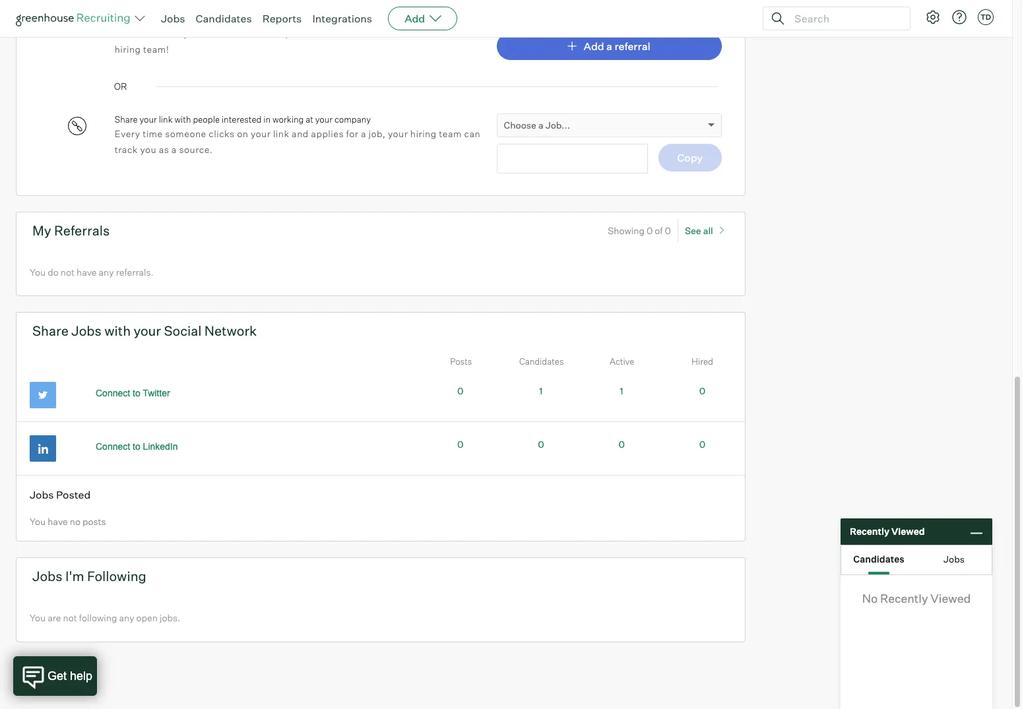 Task type: describe. For each thing, give the bounding box(es) containing it.
your up time
[[140, 114, 157, 125]]

at
[[306, 114, 314, 125]]

add button
[[388, 7, 458, 30]]

someone
[[165, 128, 207, 140]]

do
[[48, 267, 59, 278]]

no
[[70, 516, 80, 528]]

posted
[[56, 489, 91, 502]]

hired
[[692, 357, 714, 367]]

1 vertical spatial viewed
[[931, 592, 972, 606]]

add a referral
[[584, 40, 651, 53]]

see
[[685, 225, 702, 236]]

1 horizontal spatial link
[[273, 128, 290, 140]]

connect to twitter button
[[81, 383, 185, 405]]

company
[[335, 114, 371, 125]]

1 the from the left
[[228, 28, 243, 39]]

working
[[273, 114, 304, 125]]

or
[[114, 81, 127, 92]]

are
[[48, 613, 61, 624]]

td
[[981, 13, 992, 22]]

showing
[[608, 225, 645, 236]]

pick
[[206, 28, 226, 39]]

source.
[[179, 144, 213, 155]]

0 horizontal spatial with
[[105, 323, 131, 340]]

of
[[655, 225, 663, 236]]

referrals.
[[116, 267, 154, 278]]

0 vertical spatial viewed
[[892, 526, 926, 538]]

1 vertical spatial recently
[[881, 592, 929, 606]]

jobs for jobs link
[[161, 12, 185, 25]]

jobs for jobs i'm following
[[32, 569, 62, 585]]

choose a job...
[[504, 120, 571, 131]]

you have no posts
[[30, 516, 106, 528]]

td button
[[976, 7, 997, 28]]

integrations
[[313, 12, 373, 25]]

you for jobs i'm following
[[30, 613, 46, 624]]

following
[[87, 569, 147, 585]]

reports link
[[263, 12, 302, 25]]

configure image
[[926, 9, 942, 25]]

jobs.
[[160, 613, 180, 624]]

not for have
[[61, 267, 75, 278]]

no recently viewed
[[863, 592, 972, 606]]

0 vertical spatial link
[[159, 114, 173, 125]]

1 you from the top
[[30, 267, 46, 278]]

reports
[[263, 12, 302, 25]]

as
[[159, 144, 169, 155]]

connect for 0
[[96, 442, 130, 453]]

connect for 1
[[96, 389, 130, 399]]

closest
[[245, 28, 278, 39]]

on
[[237, 128, 249, 140]]

clicks
[[209, 128, 235, 140]]

any for referrals.
[[99, 267, 114, 278]]

recently viewed
[[851, 526, 926, 538]]

1 vertical spatial for
[[448, 28, 460, 39]]

every
[[115, 128, 140, 140]]

social
[[164, 323, 202, 340]]

active
[[610, 357, 635, 367]]

to for 0
[[133, 442, 140, 453]]

see all link
[[685, 219, 730, 242]]

0 horizontal spatial open
[[136, 613, 158, 624]]

open inside add a new referral for any open job not sure which job? pick the closest option and make sure to leave a note for the hiring team!
[[216, 14, 236, 24]]

time
[[143, 128, 163, 140]]

add for add
[[405, 12, 425, 25]]

network
[[205, 323, 257, 340]]

0 vertical spatial recently
[[851, 526, 890, 538]]

integrations link
[[313, 12, 373, 25]]

leave
[[391, 28, 415, 39]]

make
[[331, 28, 355, 39]]

add for add a new referral for any open job not sure which job? pick the closest option and make sure to leave a note for the hiring team!
[[115, 14, 131, 24]]

you are not following any open jobs.
[[30, 613, 180, 624]]

job...
[[546, 120, 571, 131]]

choose
[[504, 120, 537, 131]]

share jobs with your social network
[[32, 323, 257, 340]]

with inside share your link with people interested in working at your company every time someone clicks on your link and applies for a job, your hiring team can track you as a source.
[[175, 114, 191, 125]]

people
[[193, 114, 220, 125]]



Task type: locate. For each thing, give the bounding box(es) containing it.
with
[[175, 114, 191, 125], [105, 323, 131, 340]]

jobs left i'm
[[32, 569, 62, 585]]

any inside add a new referral for any open job not sure which job? pick the closest option and make sure to leave a note for the hiring team!
[[200, 14, 214, 24]]

team
[[439, 128, 462, 140]]

jobs up which
[[161, 12, 185, 25]]

1 horizontal spatial add
[[405, 12, 425, 25]]

add inside popup button
[[405, 12, 425, 25]]

have left no
[[48, 516, 68, 528]]

all
[[704, 225, 714, 236]]

1 horizontal spatial share
[[115, 114, 138, 125]]

2 horizontal spatial for
[[448, 28, 460, 39]]

for right note
[[448, 28, 460, 39]]

0 horizontal spatial candidates
[[196, 12, 252, 25]]

1 1 link from the left
[[540, 386, 543, 397]]

and inside add a new referral for any open job not sure which job? pick the closest option and make sure to leave a note for the hiring team!
[[311, 28, 328, 39]]

1 horizontal spatial for
[[346, 128, 359, 140]]

0 horizontal spatial 1
[[540, 386, 543, 397]]

hiring inside add a new referral for any open job not sure which job? pick the closest option and make sure to leave a note for the hiring team!
[[115, 44, 141, 55]]

1 horizontal spatial the
[[463, 28, 477, 39]]

jobs link
[[161, 12, 185, 25]]

have right do
[[77, 267, 97, 278]]

your left social
[[134, 323, 161, 340]]

1 vertical spatial and
[[292, 128, 309, 140]]

your
[[140, 114, 157, 125], [316, 114, 333, 125], [251, 128, 271, 140], [388, 128, 408, 140], [134, 323, 161, 340]]

for down company
[[346, 128, 359, 140]]

1 horizontal spatial have
[[77, 267, 97, 278]]

i'm
[[65, 569, 84, 585]]

to left leave
[[380, 28, 389, 39]]

1 vertical spatial have
[[48, 516, 68, 528]]

2 vertical spatial candidates
[[854, 554, 905, 565]]

jobs posted
[[30, 489, 91, 502]]

for
[[187, 14, 198, 24], [448, 28, 460, 39], [346, 128, 359, 140]]

job
[[238, 14, 250, 24]]

you down jobs posted
[[30, 516, 46, 528]]

posts
[[83, 516, 106, 528]]

jobs down you do not have any referrals.
[[71, 323, 102, 340]]

0 vertical spatial hiring
[[115, 44, 141, 55]]

1 vertical spatial with
[[105, 323, 131, 340]]

1 for first the 1 link from the left
[[540, 386, 543, 397]]

Search text field
[[792, 9, 899, 28]]

and down at
[[292, 128, 309, 140]]

jobs
[[161, 12, 185, 25], [71, 323, 102, 340], [30, 489, 54, 502], [944, 554, 965, 565], [32, 569, 62, 585]]

can
[[465, 128, 481, 140]]

hiring left "team"
[[411, 128, 437, 140]]

connect left 'twitter'
[[96, 389, 130, 399]]

1 horizontal spatial any
[[119, 613, 134, 624]]

1 horizontal spatial sure
[[358, 28, 377, 39]]

any left 'referrals.'
[[99, 267, 114, 278]]

0 horizontal spatial link
[[159, 114, 173, 125]]

2 vertical spatial you
[[30, 613, 46, 624]]

1 vertical spatial candidates
[[520, 357, 564, 367]]

share your link with people interested in working at your company every time someone clicks on your link and applies for a job, your hiring team can track you as a source.
[[115, 114, 481, 155]]

you
[[30, 267, 46, 278], [30, 516, 46, 528], [30, 613, 46, 624]]

have
[[77, 267, 97, 278], [48, 516, 68, 528]]

add inside add a new referral for any open job not sure which job? pick the closest option and make sure to leave a note for the hiring team!
[[115, 14, 131, 24]]

1 vertical spatial hiring
[[411, 128, 437, 140]]

you left are
[[30, 613, 46, 624]]

link down 'working'
[[273, 128, 290, 140]]

0 vertical spatial have
[[77, 267, 97, 278]]

linkedin
[[143, 442, 178, 453]]

jobs inside tab list
[[944, 554, 965, 565]]

see all
[[685, 225, 714, 236]]

3 you from the top
[[30, 613, 46, 624]]

you
[[140, 144, 157, 155]]

open
[[216, 14, 236, 24], [136, 613, 158, 624]]

add a referral link
[[497, 32, 722, 60]]

following
[[79, 613, 117, 624]]

0 vertical spatial not
[[61, 267, 75, 278]]

no
[[863, 592, 879, 606]]

0 vertical spatial candidates
[[196, 12, 252, 25]]

with up someone
[[175, 114, 191, 125]]

hiring inside share your link with people interested in working at your company every time someone clicks on your link and applies for a job, your hiring team can track you as a source.
[[411, 128, 437, 140]]

2 horizontal spatial candidates
[[854, 554, 905, 565]]

for inside share your link with people interested in working at your company every time someone clicks on your link and applies for a job, your hiring team can track you as a source.
[[346, 128, 359, 140]]

0 horizontal spatial have
[[48, 516, 68, 528]]

sure down new
[[134, 28, 153, 39]]

interested
[[222, 114, 262, 125]]

1 horizontal spatial with
[[175, 114, 191, 125]]

the right note
[[463, 28, 477, 39]]

applies
[[311, 128, 344, 140]]

your down in
[[251, 128, 271, 140]]

0 vertical spatial any
[[200, 14, 214, 24]]

0 horizontal spatial and
[[292, 128, 309, 140]]

1 horizontal spatial candidates
[[520, 357, 564, 367]]

1 vertical spatial connect
[[96, 442, 130, 453]]

1 horizontal spatial 1 link
[[620, 386, 624, 397]]

open left jobs.
[[136, 613, 158, 624]]

team!
[[143, 44, 169, 55]]

share down do
[[32, 323, 69, 340]]

jobs i'm following
[[32, 569, 147, 585]]

which
[[156, 28, 182, 39]]

connect to linkedin button
[[81, 436, 193, 459]]

link up time
[[159, 114, 173, 125]]

share inside share your link with people interested in working at your company every time someone clicks on your link and applies for a job, your hiring team can track you as a source.
[[115, 114, 138, 125]]

hiring down not
[[115, 44, 141, 55]]

your right at
[[316, 114, 333, 125]]

not right do
[[61, 267, 75, 278]]

referral inside add a new referral for any open job not sure which job? pick the closest option and make sure to leave a note for the hiring team!
[[157, 14, 186, 24]]

1 vertical spatial to
[[133, 389, 140, 399]]

my referrals
[[32, 223, 110, 239]]

2 the from the left
[[463, 28, 477, 39]]

new
[[139, 14, 155, 24]]

to left linkedin
[[133, 442, 140, 453]]

0 vertical spatial connect
[[96, 389, 130, 399]]

recently
[[851, 526, 890, 538], [881, 592, 929, 606]]

with down 'referrals.'
[[105, 323, 131, 340]]

share up every at the left of the page
[[115, 114, 138, 125]]

0 horizontal spatial 1 link
[[540, 386, 543, 397]]

1 horizontal spatial and
[[311, 28, 328, 39]]

connect to linkedin
[[96, 442, 178, 453]]

tab list
[[842, 546, 993, 575]]

0 vertical spatial to
[[380, 28, 389, 39]]

referrals
[[54, 223, 110, 239]]

any up pick
[[200, 14, 214, 24]]

2 vertical spatial for
[[346, 128, 359, 140]]

add
[[405, 12, 425, 25], [115, 14, 131, 24], [584, 40, 605, 53]]

2 vertical spatial any
[[119, 613, 134, 624]]

any for open
[[119, 613, 134, 624]]

and
[[311, 28, 328, 39], [292, 128, 309, 140]]

1 for 1st the 1 link from the right
[[620, 386, 624, 397]]

referral
[[157, 14, 186, 24], [615, 40, 651, 53]]

0 horizontal spatial any
[[99, 267, 114, 278]]

not right are
[[63, 613, 77, 624]]

your right job,
[[388, 128, 408, 140]]

add a referral button
[[497, 32, 722, 60]]

1 horizontal spatial viewed
[[931, 592, 972, 606]]

0 horizontal spatial referral
[[157, 14, 186, 24]]

1 vertical spatial you
[[30, 516, 46, 528]]

and left make
[[311, 28, 328, 39]]

share for share jobs with your social network
[[32, 323, 69, 340]]

the down job
[[228, 28, 243, 39]]

add inside button
[[584, 40, 605, 53]]

1 sure from the left
[[134, 28, 153, 39]]

you for jobs posted
[[30, 516, 46, 528]]

to for 1
[[133, 389, 140, 399]]

2 connect from the top
[[96, 442, 130, 453]]

open up pick
[[216, 14, 236, 24]]

2 1 from the left
[[620, 386, 624, 397]]

to inside add a new referral for any open job not sure which job? pick the closest option and make sure to leave a note for the hiring team!
[[380, 28, 389, 39]]

1 vertical spatial referral
[[615, 40, 651, 53]]

not
[[61, 267, 75, 278], [63, 613, 77, 624]]

to left 'twitter'
[[133, 389, 140, 399]]

0 vertical spatial you
[[30, 267, 46, 278]]

1 1 from the left
[[540, 386, 543, 397]]

viewed
[[892, 526, 926, 538], [931, 592, 972, 606]]

share for share your link with people interested in working at your company every time someone clicks on your link and applies for a job, your hiring team can track you as a source.
[[115, 114, 138, 125]]

2 you from the top
[[30, 516, 46, 528]]

note
[[425, 28, 446, 39]]

showing 0 of 0
[[608, 225, 672, 236]]

1 vertical spatial not
[[63, 613, 77, 624]]

to
[[380, 28, 389, 39], [133, 389, 140, 399], [133, 442, 140, 453]]

1 vertical spatial link
[[273, 128, 290, 140]]

track
[[115, 144, 138, 155]]

td button
[[979, 9, 995, 25]]

candidates link
[[196, 12, 252, 25]]

not
[[115, 28, 131, 39]]

for up the job?
[[187, 14, 198, 24]]

0 horizontal spatial hiring
[[115, 44, 141, 55]]

1 vertical spatial any
[[99, 267, 114, 278]]

twitter
[[143, 389, 170, 399]]

0 horizontal spatial share
[[32, 323, 69, 340]]

my
[[32, 223, 51, 239]]

1 vertical spatial share
[[32, 323, 69, 340]]

tab list containing candidates
[[842, 546, 993, 575]]

0 vertical spatial and
[[311, 28, 328, 39]]

candidates
[[196, 12, 252, 25], [520, 357, 564, 367], [854, 554, 905, 565]]

a inside button
[[607, 40, 613, 53]]

0 horizontal spatial the
[[228, 28, 243, 39]]

2 vertical spatial to
[[133, 442, 140, 453]]

2 sure from the left
[[358, 28, 377, 39]]

sure
[[134, 28, 153, 39], [358, 28, 377, 39]]

2 1 link from the left
[[620, 386, 624, 397]]

referral inside button
[[615, 40, 651, 53]]

1 horizontal spatial 1
[[620, 386, 624, 397]]

connect
[[96, 389, 130, 399], [96, 442, 130, 453]]

not for following
[[63, 613, 77, 624]]

option
[[280, 28, 309, 39]]

0 vertical spatial share
[[115, 114, 138, 125]]

1 horizontal spatial referral
[[615, 40, 651, 53]]

posts
[[451, 357, 472, 367]]

0 vertical spatial for
[[187, 14, 198, 24]]

1 link
[[540, 386, 543, 397], [620, 386, 624, 397]]

jobs up no recently viewed at the right of the page
[[944, 554, 965, 565]]

sure right make
[[358, 28, 377, 39]]

0 horizontal spatial viewed
[[892, 526, 926, 538]]

0 vertical spatial with
[[175, 114, 191, 125]]

1 horizontal spatial hiring
[[411, 128, 437, 140]]

0 vertical spatial open
[[216, 14, 236, 24]]

connect left linkedin
[[96, 442, 130, 453]]

connect to twitter
[[96, 389, 170, 399]]

1 vertical spatial open
[[136, 613, 158, 624]]

1 horizontal spatial open
[[216, 14, 236, 24]]

job,
[[369, 128, 386, 140]]

1 connect from the top
[[96, 389, 130, 399]]

add for add a referral
[[584, 40, 605, 53]]

0 horizontal spatial sure
[[134, 28, 153, 39]]

hiring
[[115, 44, 141, 55], [411, 128, 437, 140]]

you left do
[[30, 267, 46, 278]]

and inside share your link with people interested in working at your company every time someone clicks on your link and applies for a job, your hiring team can track you as a source.
[[292, 128, 309, 140]]

2 horizontal spatial add
[[584, 40, 605, 53]]

a
[[133, 14, 138, 24], [418, 28, 423, 39], [607, 40, 613, 53], [539, 120, 544, 131], [361, 128, 367, 140], [172, 144, 177, 155]]

in
[[264, 114, 271, 125]]

0 vertical spatial referral
[[157, 14, 186, 24]]

any right the following
[[119, 613, 134, 624]]

jobs left posted
[[30, 489, 54, 502]]

2 horizontal spatial any
[[200, 14, 214, 24]]

0 horizontal spatial add
[[115, 14, 131, 24]]

add a new referral for any open job not sure which job? pick the closest option and make sure to leave a note for the hiring team!
[[115, 14, 477, 55]]

share
[[115, 114, 138, 125], [32, 323, 69, 340]]

any
[[200, 14, 214, 24], [99, 267, 114, 278], [119, 613, 134, 624]]

you do not have any referrals.
[[30, 267, 154, 278]]

greenhouse recruiting image
[[16, 11, 135, 26]]

the
[[228, 28, 243, 39], [463, 28, 477, 39]]

jobs for jobs posted
[[30, 489, 54, 502]]

0 horizontal spatial for
[[187, 14, 198, 24]]

job?
[[185, 28, 204, 39]]

0
[[647, 225, 653, 236], [665, 225, 672, 236], [458, 386, 464, 397], [700, 386, 706, 397], [458, 439, 464, 451], [538, 439, 545, 451], [619, 439, 625, 451], [700, 439, 706, 451]]

None text field
[[497, 144, 648, 174]]



Task type: vqa. For each thing, say whether or not it's contained in the screenshot.
Top navigation search "text box"
no



